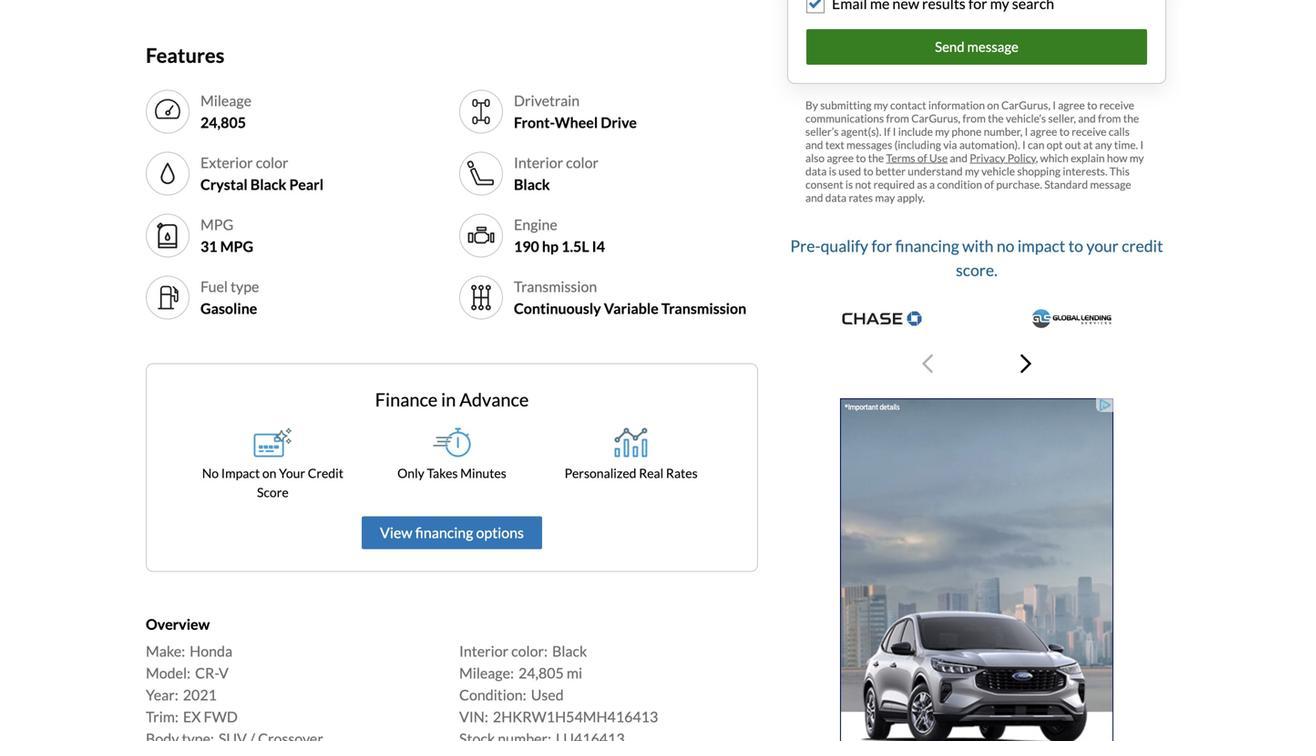 Task type: locate. For each thing, give the bounding box(es) containing it.
mpg right 31
[[220, 237, 253, 255]]

transmission right variable
[[662, 299, 747, 317]]

privacy policy link
[[970, 151, 1036, 164]]

takes
[[427, 465, 458, 481]]

black up mi
[[552, 642, 587, 660]]

wheel
[[555, 113, 598, 131]]

financing
[[896, 236, 959, 255], [415, 524, 473, 541]]

mileage image
[[153, 97, 182, 126]]

1 horizontal spatial on
[[987, 98, 1000, 111]]

explain
[[1071, 151, 1105, 164]]

on up number,
[[987, 98, 1000, 111]]

0 vertical spatial receive
[[1100, 98, 1135, 111]]

color
[[256, 154, 288, 171], [566, 154, 599, 171]]

color inside the exterior color crystal black pearl
[[256, 154, 288, 171]]

engine
[[514, 216, 558, 233]]

of
[[918, 151, 927, 164], [985, 178, 994, 191]]

black inside the exterior color crystal black pearl
[[250, 175, 287, 193]]

black for interior color: black mileage: 24,805 mi condition: used vin: 2hkrw1h54mh416413
[[552, 642, 587, 660]]

by
[[806, 98, 818, 111]]

interior inside interior color: black mileage: 24,805 mi condition: used vin: 2hkrw1h54mh416413
[[459, 642, 509, 660]]

is left not
[[846, 178, 853, 191]]

calls
[[1109, 125, 1130, 138]]

via
[[944, 138, 957, 151]]

no impact on your credit score
[[202, 465, 344, 500]]

interior inside interior color black
[[514, 154, 563, 171]]

is left used at the top of the page
[[829, 164, 837, 178]]

1 vertical spatial of
[[985, 178, 994, 191]]

fuel
[[201, 278, 228, 295]]

1 vertical spatial transmission
[[662, 299, 747, 317]]

black up engine
[[514, 175, 550, 193]]

color right exterior
[[256, 154, 288, 171]]

only
[[398, 465, 425, 481]]

send
[[935, 38, 965, 55]]

at
[[1084, 138, 1093, 151]]

data left rates
[[826, 191, 847, 204]]

message inside button
[[968, 38, 1019, 55]]

front-
[[514, 113, 555, 131]]

to down agent(s).
[[856, 151, 866, 164]]

how
[[1107, 151, 1128, 164]]

0 horizontal spatial 24,805
[[201, 113, 246, 131]]

mileage 24,805
[[201, 92, 252, 131]]

can
[[1028, 138, 1045, 151]]

24,805 down mileage
[[201, 113, 246, 131]]

variable
[[604, 299, 659, 317]]

condition
[[937, 178, 983, 191]]

0 horizontal spatial black
[[250, 175, 287, 193]]

mpg up 31
[[201, 216, 234, 233]]

to left at
[[1060, 125, 1070, 138]]

the left terms
[[868, 151, 884, 164]]

1 vertical spatial mpg
[[220, 237, 253, 255]]

rates
[[849, 191, 873, 204]]

i
[[1053, 98, 1056, 111], [893, 125, 896, 138], [1025, 125, 1028, 138], [1023, 138, 1026, 151], [1141, 138, 1144, 151]]

0 vertical spatial 24,805
[[201, 113, 246, 131]]

engine 190 hp 1.5l i4
[[514, 216, 605, 255]]

financing right view
[[415, 524, 473, 541]]

1 horizontal spatial interior
[[514, 154, 563, 171]]

(including
[[895, 138, 941, 151]]

,
[[1036, 151, 1038, 164]]

0 horizontal spatial color
[[256, 154, 288, 171]]

color for exterior color
[[256, 154, 288, 171]]

0 vertical spatial interior
[[514, 154, 563, 171]]

engine image
[[467, 221, 496, 250]]

and inside , which explain how my data is used to better understand my vehicle shopping interests. this consent is not required as a condition of purchase. standard message and data rates may apply.
[[806, 191, 823, 204]]

apply.
[[897, 191, 925, 204]]

1 horizontal spatial of
[[985, 178, 994, 191]]

interests.
[[1063, 164, 1108, 178]]

policy
[[1008, 151, 1036, 164]]

used
[[531, 686, 564, 704]]

2 from from the left
[[963, 111, 986, 125]]

black left pearl
[[250, 175, 287, 193]]

fwd
[[204, 708, 238, 726]]

only takes minutes
[[398, 465, 507, 481]]

terms of use link
[[886, 151, 948, 164]]

by submitting my contact information on cargurus, i agree to receive communications from cargurus, from the vehicle's seller, and from the seller's agent(s). if i include my phone number, i agree to receive calls and text messages (including via automation). i can opt out at any time. i also agree to the
[[806, 98, 1144, 164]]

0 vertical spatial on
[[987, 98, 1000, 111]]

0 horizontal spatial cargurus,
[[912, 111, 961, 125]]

1 vertical spatial message
[[1090, 178, 1132, 191]]

the up automation).
[[988, 111, 1004, 125]]

chevron left image
[[922, 353, 933, 374]]

view
[[380, 524, 413, 541]]

on up the score
[[262, 465, 277, 481]]

0 horizontal spatial interior
[[459, 642, 509, 660]]

0 vertical spatial agree
[[1058, 98, 1085, 111]]

0 horizontal spatial the
[[868, 151, 884, 164]]

your
[[279, 465, 305, 481]]

from up automation).
[[963, 111, 986, 125]]

2 horizontal spatial from
[[1098, 111, 1121, 125]]

1 horizontal spatial agree
[[1031, 125, 1058, 138]]

send message
[[935, 38, 1019, 55]]

from up any on the top of page
[[1098, 111, 1121, 125]]

0 vertical spatial financing
[[896, 236, 959, 255]]

and down "also"
[[806, 191, 823, 204]]

condition:
[[459, 686, 527, 704]]

on inside the no impact on your credit score
[[262, 465, 277, 481]]

phone
[[952, 125, 982, 138]]

interior down front-
[[514, 154, 563, 171]]

24,805 up used
[[519, 664, 564, 682]]

1 horizontal spatial cargurus,
[[1002, 98, 1051, 111]]

qualify
[[821, 236, 869, 255]]

1 vertical spatial on
[[262, 465, 277, 481]]

of down the privacy
[[985, 178, 994, 191]]

to right used at the top of the page
[[864, 164, 874, 178]]

2 vertical spatial agree
[[827, 151, 854, 164]]

used
[[839, 164, 861, 178]]

color down wheel
[[566, 154, 599, 171]]

1 horizontal spatial from
[[963, 111, 986, 125]]

mi
[[567, 664, 583, 682]]

1 horizontal spatial is
[[846, 178, 853, 191]]

drivetrain
[[514, 92, 580, 109]]

2 horizontal spatial black
[[552, 642, 587, 660]]

black inside interior color black
[[514, 175, 550, 193]]

personalized
[[565, 465, 637, 481]]

interior color: black mileage: 24,805 mi condition: used vin: 2hkrw1h54mh416413
[[459, 642, 658, 726]]

on inside by submitting my contact information on cargurus, i agree to receive communications from cargurus, from the vehicle's seller, and from the seller's agent(s). if i include my phone number, i agree to receive calls and text messages (including via automation). i can opt out at any time. i also agree to the
[[987, 98, 1000, 111]]

the up time.
[[1124, 111, 1139, 125]]

advertisement region
[[840, 398, 1114, 741]]

0 horizontal spatial of
[[918, 151, 927, 164]]

and right use
[[950, 151, 968, 164]]

and
[[1078, 111, 1096, 125], [806, 138, 823, 151], [950, 151, 968, 164], [806, 191, 823, 204]]

agree up out
[[1058, 98, 1085, 111]]

financing right the 'for'
[[896, 236, 959, 255]]

0 horizontal spatial message
[[968, 38, 1019, 55]]

transmission up continuously
[[514, 278, 597, 295]]

real
[[639, 465, 664, 481]]

1 vertical spatial interior
[[459, 642, 509, 660]]

drive
[[601, 113, 637, 131]]

receive up explain
[[1072, 125, 1107, 138]]

0 horizontal spatial from
[[886, 111, 910, 125]]

agree up ,
[[1031, 125, 1058, 138]]

drivetrain image
[[467, 97, 496, 126]]

rates
[[666, 465, 698, 481]]

1 horizontal spatial financing
[[896, 236, 959, 255]]

my left vehicle
[[965, 164, 980, 178]]

not
[[855, 178, 872, 191]]

also
[[806, 151, 825, 164]]

1 horizontal spatial the
[[988, 111, 1004, 125]]

0 horizontal spatial transmission
[[514, 278, 597, 295]]

to left your at top right
[[1069, 236, 1084, 255]]

and right seller,
[[1078, 111, 1096, 125]]

i right number,
[[1025, 125, 1028, 138]]

data
[[806, 164, 827, 178], [826, 191, 847, 204]]

agent(s).
[[841, 125, 882, 138]]

understand
[[908, 164, 963, 178]]

finance in advance
[[375, 389, 529, 411]]

1 horizontal spatial 24,805
[[519, 664, 564, 682]]

is
[[829, 164, 837, 178], [846, 178, 853, 191]]

black inside interior color: black mileage: 24,805 mi condition: used vin: 2hkrw1h54mh416413
[[552, 642, 587, 660]]

model:
[[146, 664, 191, 682]]

better
[[876, 164, 906, 178]]

0 horizontal spatial financing
[[415, 524, 473, 541]]

1 horizontal spatial transmission
[[662, 299, 747, 317]]

impact
[[1018, 236, 1066, 255]]

24,805
[[201, 113, 246, 131], [519, 664, 564, 682]]

on
[[987, 98, 1000, 111], [262, 465, 277, 481]]

2 color from the left
[[566, 154, 599, 171]]

1 horizontal spatial color
[[566, 154, 599, 171]]

message down how
[[1090, 178, 1132, 191]]

options
[[476, 524, 524, 541]]

receive up calls
[[1100, 98, 1135, 111]]

cargurus, up number,
[[1002, 98, 1051, 111]]

1 horizontal spatial message
[[1090, 178, 1132, 191]]

messages
[[847, 138, 893, 151]]

message inside , which explain how my data is used to better understand my vehicle shopping interests. this consent is not required as a condition of purchase. standard message and data rates may apply.
[[1090, 178, 1132, 191]]

type
[[231, 278, 259, 295]]

privacy
[[970, 151, 1006, 164]]

1 color from the left
[[256, 154, 288, 171]]

interior up mileage:
[[459, 642, 509, 660]]

agree right "also"
[[827, 151, 854, 164]]

the
[[988, 111, 1004, 125], [1124, 111, 1139, 125], [868, 151, 884, 164]]

1 vertical spatial agree
[[1031, 125, 1058, 138]]

0 vertical spatial message
[[968, 38, 1019, 55]]

color inside interior color black
[[566, 154, 599, 171]]

message
[[968, 38, 1019, 55], [1090, 178, 1132, 191]]

1 horizontal spatial black
[[514, 175, 550, 193]]

information
[[929, 98, 985, 111]]

submitting
[[820, 98, 872, 111]]

message right send
[[968, 38, 1019, 55]]

1 vertical spatial 24,805
[[519, 664, 564, 682]]

black
[[250, 175, 287, 193], [514, 175, 550, 193], [552, 642, 587, 660]]

of inside , which explain how my data is used to better understand my vehicle shopping interests. this consent is not required as a condition of purchase. standard message and data rates may apply.
[[985, 178, 994, 191]]

from up (including
[[886, 111, 910, 125]]

0 vertical spatial data
[[806, 164, 827, 178]]

0 horizontal spatial on
[[262, 465, 277, 481]]

cargurus, up via
[[912, 111, 961, 125]]

seller,
[[1049, 111, 1076, 125]]

of left use
[[918, 151, 927, 164]]

data down the text
[[806, 164, 827, 178]]

financing inside pre-qualify for financing with no impact to your credit score.
[[896, 236, 959, 255]]

overview
[[146, 615, 210, 633]]

send message button
[[807, 29, 1148, 64]]

my up if
[[874, 98, 888, 111]]



Task type: vqa. For each thing, say whether or not it's contained in the screenshot.
reliance
no



Task type: describe. For each thing, give the bounding box(es) containing it.
minutes
[[460, 465, 507, 481]]

cr-
[[195, 664, 219, 682]]

contact
[[890, 98, 927, 111]]

terms of use and privacy policy
[[886, 151, 1036, 164]]

3 from from the left
[[1098, 111, 1121, 125]]

vehicle's
[[1006, 111, 1046, 125]]

text
[[826, 138, 845, 151]]

1 from from the left
[[886, 111, 910, 125]]

2 horizontal spatial the
[[1124, 111, 1139, 125]]

hp
[[542, 237, 559, 255]]

in
[[441, 389, 456, 411]]

pre-
[[791, 236, 821, 255]]

2 horizontal spatial agree
[[1058, 98, 1085, 111]]

time.
[[1115, 138, 1138, 151]]

communications
[[806, 111, 884, 125]]

mileage:
[[459, 664, 514, 682]]

0 vertical spatial mpg
[[201, 216, 234, 233]]

view financing options
[[380, 524, 524, 541]]

2hkrw1h54mh416413
[[493, 708, 658, 726]]

score
[[257, 484, 289, 500]]

crystal
[[201, 175, 248, 193]]

interior color image
[[467, 159, 496, 188]]

2021
[[183, 686, 217, 704]]

mileage
[[201, 92, 252, 109]]

chevron right image
[[1021, 353, 1032, 374]]

fuel type image
[[153, 283, 182, 312]]

exterior color image
[[153, 159, 182, 188]]

your
[[1087, 236, 1119, 255]]

required
[[874, 178, 915, 191]]

interior for interior color: black mileage: 24,805 mi condition: used vin: 2hkrw1h54mh416413
[[459, 642, 509, 660]]

i right time.
[[1141, 138, 1144, 151]]

no
[[997, 236, 1015, 255]]

my left phone
[[935, 125, 950, 138]]

number,
[[984, 125, 1023, 138]]

black for interior color black
[[514, 175, 550, 193]]

consent
[[806, 178, 844, 191]]

continuously
[[514, 299, 601, 317]]

a
[[930, 178, 935, 191]]

seller's
[[806, 125, 839, 138]]

to inside , which explain how my data is used to better understand my vehicle shopping interests. this consent is not required as a condition of purchase. standard message and data rates may apply.
[[864, 164, 874, 178]]

1 vertical spatial receive
[[1072, 125, 1107, 138]]

with
[[963, 236, 994, 255]]

0 vertical spatial of
[[918, 151, 927, 164]]

i4
[[592, 237, 605, 255]]

automation).
[[960, 138, 1021, 151]]

any
[[1095, 138, 1112, 151]]

exterior color crystal black pearl
[[201, 154, 324, 193]]

this
[[1110, 164, 1130, 178]]

, which explain how my data is used to better understand my vehicle shopping interests. this consent is not required as a condition of purchase. standard message and data rates may apply.
[[806, 151, 1144, 204]]

exterior
[[201, 154, 253, 171]]

personalized real rates
[[565, 465, 698, 481]]

make:
[[146, 642, 185, 660]]

mpg image
[[153, 221, 182, 250]]

24,805 inside 'mileage 24,805'
[[201, 113, 246, 131]]

credit
[[308, 465, 344, 481]]

honda
[[190, 642, 233, 660]]

31
[[201, 237, 217, 255]]

terms
[[886, 151, 916, 164]]

mpg 31 mpg
[[201, 216, 253, 255]]

year:
[[146, 686, 178, 704]]

0 horizontal spatial is
[[829, 164, 837, 178]]

190
[[514, 237, 539, 255]]

standard
[[1045, 178, 1088, 191]]

transmission image
[[467, 283, 496, 312]]

0 horizontal spatial agree
[[827, 151, 854, 164]]

v
[[219, 664, 229, 682]]

my right how
[[1130, 151, 1144, 164]]

vehicle
[[982, 164, 1015, 178]]

shopping
[[1018, 164, 1061, 178]]

trim:
[[146, 708, 179, 726]]

use
[[930, 151, 948, 164]]

may
[[875, 191, 895, 204]]

pre-qualify for financing with no impact to your credit score. button
[[787, 226, 1167, 391]]

i left can
[[1023, 138, 1026, 151]]

i right if
[[893, 125, 896, 138]]

drivetrain front-wheel drive
[[514, 92, 637, 131]]

features
[[146, 43, 224, 67]]

for
[[872, 236, 893, 255]]

and left the text
[[806, 138, 823, 151]]

opt
[[1047, 138, 1063, 151]]

if
[[884, 125, 891, 138]]

0 vertical spatial transmission
[[514, 278, 597, 295]]

color for interior color
[[566, 154, 599, 171]]

fuel type gasoline
[[201, 278, 259, 317]]

to right seller,
[[1087, 98, 1098, 111]]

interior color black
[[514, 154, 599, 193]]

vin:
[[459, 708, 488, 726]]

purchase.
[[997, 178, 1043, 191]]

1 vertical spatial data
[[826, 191, 847, 204]]

i right vehicle's
[[1053, 98, 1056, 111]]

1 vertical spatial financing
[[415, 524, 473, 541]]

pre-qualify for financing with no impact to your credit score.
[[791, 236, 1164, 279]]

include
[[898, 125, 933, 138]]

24,805 inside interior color: black mileage: 24,805 mi condition: used vin: 2hkrw1h54mh416413
[[519, 664, 564, 682]]

to inside pre-qualify for financing with no impact to your credit score.
[[1069, 236, 1084, 255]]

ex
[[183, 708, 201, 726]]

credit
[[1122, 236, 1164, 255]]

interior for interior color black
[[514, 154, 563, 171]]

which
[[1040, 151, 1069, 164]]



